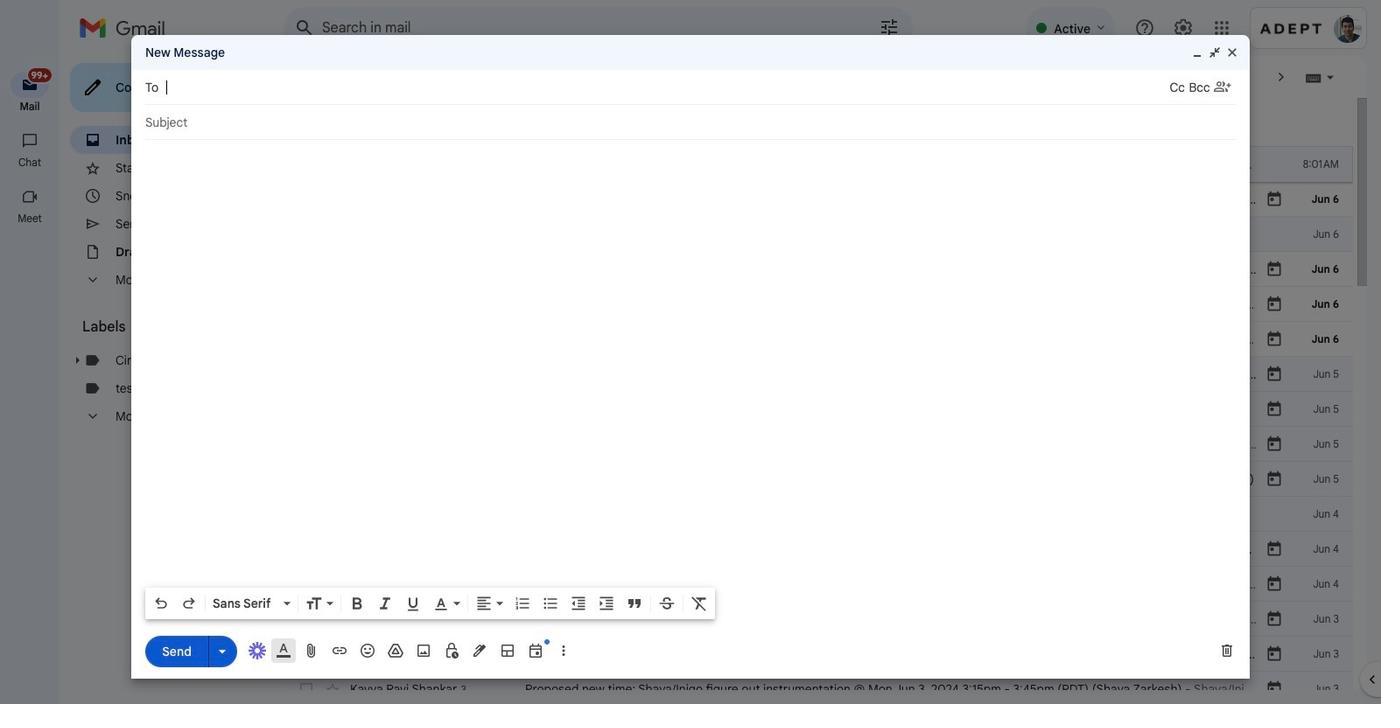 Task type: vqa. For each thing, say whether or not it's contained in the screenshot.
Bold ‪(⌘B)‬ icon
yes



Task type: describe. For each thing, give the bounding box(es) containing it.
10 row from the top
[[284, 462, 1353, 497]]

italic ‪(⌘i)‬ image
[[376, 595, 394, 613]]

pop out image
[[1208, 46, 1222, 60]]

search in mail image
[[289, 12, 320, 44]]

close image
[[1226, 46, 1240, 60]]

quote ‪(⌘⇧9)‬ image
[[626, 595, 643, 613]]

9 row from the top
[[284, 427, 1353, 462]]

attach files image
[[303, 643, 320, 660]]

16 row from the top
[[284, 672, 1353, 705]]

numbered list ‪(⌘⇧7)‬ image
[[514, 595, 531, 613]]

gmail image
[[79, 11, 174, 46]]

2 row from the top
[[284, 182, 1353, 217]]

To recipients text field
[[166, 72, 1170, 103]]

indent more ‪(⌘])‬ image
[[598, 595, 615, 613]]

set up a time to meet image
[[527, 643, 545, 660]]

insert signature image
[[471, 643, 489, 660]]

remove formatting ‪(⌘\)‬ image
[[691, 595, 708, 613]]

underline ‪(⌘u)‬ image
[[404, 596, 422, 614]]

insert link ‪(⌘k)‬ image
[[331, 643, 348, 660]]

formatting options toolbar
[[145, 588, 715, 620]]

3 row from the top
[[284, 217, 1353, 252]]

updates, 5 new messages, tab
[[727, 98, 947, 147]]

11 row from the top
[[284, 497, 1353, 532]]

strikethrough ‪(⌘⇧x)‬ image
[[658, 595, 676, 613]]

1 row from the top
[[284, 147, 1353, 182]]

toggle confidential mode image
[[443, 643, 461, 660]]

12 row from the top
[[284, 532, 1353, 567]]

indent less ‪(⌘[)‬ image
[[570, 595, 587, 613]]

insert files using drive image
[[387, 643, 404, 660]]

14 row from the top
[[284, 602, 1353, 637]]



Task type: locate. For each thing, give the bounding box(es) containing it.
redo ‪(⌘y)‬ image
[[180, 595, 198, 613]]

more send options image
[[214, 643, 231, 661]]

heading
[[0, 100, 60, 114], [0, 156, 60, 170], [0, 212, 60, 226], [82, 319, 249, 336]]

promotions tab
[[505, 98, 726, 147]]

tab list
[[284, 98, 1353, 147]]

minimize image
[[1191, 46, 1205, 60]]

bulleted list ‪(⌘⇧8)‬ image
[[542, 595, 559, 613]]

more options image
[[559, 643, 569, 660]]

discard draft ‪(⌘⇧d)‬ image
[[1219, 643, 1236, 660]]

Message Body text field
[[145, 149, 1236, 583]]

older image
[[1273, 68, 1290, 86]]

row
[[284, 147, 1353, 182], [284, 182, 1353, 217], [284, 217, 1353, 252], [284, 252, 1353, 287], [284, 287, 1353, 322], [284, 322, 1353, 357], [284, 357, 1353, 392], [284, 392, 1353, 427], [284, 427, 1353, 462], [284, 462, 1353, 497], [284, 497, 1353, 532], [284, 532, 1353, 567], [284, 567, 1353, 602], [284, 602, 1353, 637], [284, 637, 1353, 672], [284, 672, 1353, 705]]

mail, 868 unread messages image
[[21, 72, 49, 89]]

5 row from the top
[[284, 287, 1353, 322]]

bold ‪(⌘b)‬ image
[[348, 595, 366, 613]]

8 row from the top
[[284, 392, 1353, 427]]

undo ‪(⌘z)‬ image
[[152, 595, 170, 613]]

insert photo image
[[415, 643, 432, 660]]

6 row from the top
[[284, 322, 1353, 357]]

dialog
[[131, 35, 1250, 679]]

option
[[209, 595, 280, 613]]

insert emoji ‪(⌘⇧2)‬ image
[[359, 643, 376, 660]]

option inside formatting options toolbar
[[209, 595, 280, 613]]

7 row from the top
[[284, 357, 1353, 392]]

refresh image
[[350, 68, 368, 86]]

4 row from the top
[[284, 252, 1353, 287]]

advanced search options image
[[872, 10, 907, 45]]

13 row from the top
[[284, 567, 1353, 602]]

Search in mail search field
[[284, 7, 914, 49]]

Subject field
[[145, 114, 1236, 131]]

15 row from the top
[[284, 637, 1353, 672]]

primary tab
[[284, 98, 503, 147]]

main content
[[284, 98, 1353, 705]]

select a layout image
[[499, 643, 517, 660]]

navigation
[[0, 56, 61, 705]]



